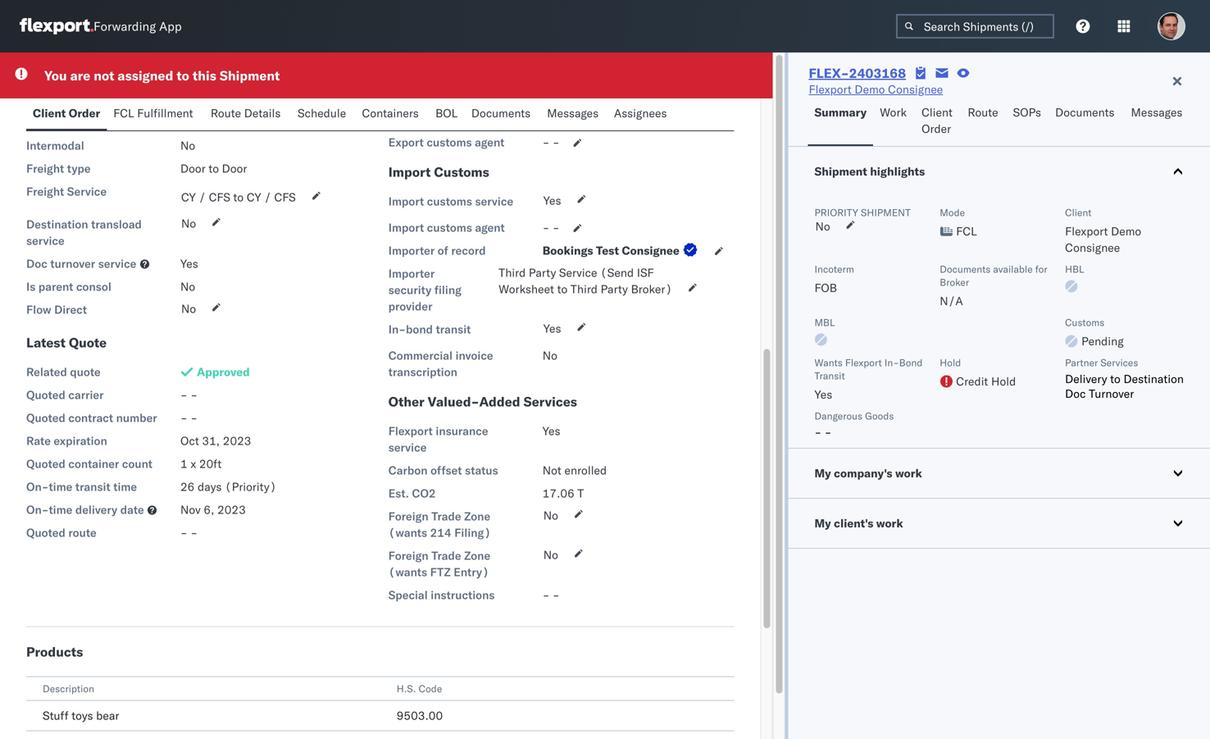 Task type: locate. For each thing, give the bounding box(es) containing it.
route for route
[[968, 105, 999, 119]]

2 (wants from the top
[[389, 565, 428, 579]]

1 horizontal spatial doc
[[1066, 386, 1087, 401]]

0 horizontal spatial messages button
[[541, 98, 608, 130]]

destination
[[26, 217, 88, 231], [1124, 372, 1185, 386]]

quoted left route
[[26, 526, 65, 540]]

fcl fulfillment button
[[107, 98, 204, 130]]

(wants left 214 at the bottom of page
[[389, 526, 428, 540]]

company's
[[835, 466, 893, 480]]

to up cy / cfs to cy / cfs
[[209, 161, 219, 176]]

1 vertical spatial importer
[[389, 266, 435, 281]]

0 horizontal spatial cfs
[[209, 190, 230, 204]]

1 (wants from the top
[[389, 526, 428, 540]]

17.06 t
[[543, 486, 584, 500]]

app
[[159, 18, 182, 34]]

1 vertical spatial (wants
[[389, 565, 428, 579]]

1 customs from the top
[[427, 109, 472, 123]]

flexport inside flexport insurance service
[[389, 424, 433, 438]]

2 importer from the top
[[389, 266, 435, 281]]

2 horizontal spatial documents
[[1056, 105, 1115, 119]]

2 import from the top
[[389, 194, 424, 208]]

messages
[[1132, 105, 1183, 119], [547, 106, 599, 120]]

export customs service
[[389, 109, 513, 123]]

customs down export customs service
[[427, 135, 472, 149]]

agent
[[475, 135, 505, 149], [475, 220, 505, 235]]

client right work
[[922, 105, 953, 119]]

yes
[[181, 85, 199, 99], [544, 108, 562, 122], [181, 111, 199, 126], [544, 193, 562, 208], [180, 256, 198, 271], [544, 321, 562, 336], [815, 387, 833, 402], [543, 424, 561, 438]]

doc inside 'partner services delivery to destination doc turnover'
[[1066, 386, 1087, 401]]

0 vertical spatial export
[[389, 109, 424, 123]]

0 vertical spatial hold
[[940, 356, 962, 369]]

order right work button on the right
[[922, 121, 952, 136]]

quoted for quoted route
[[26, 526, 65, 540]]

2 vertical spatial import
[[389, 220, 424, 235]]

documents button right bol
[[465, 98, 541, 130]]

1 importer from the top
[[389, 243, 435, 258]]

quoted down rate
[[26, 457, 65, 471]]

0 horizontal spatial shipment
[[220, 67, 280, 84]]

goods
[[866, 410, 895, 422]]

0 vertical spatial freight
[[26, 161, 64, 176]]

service right bol button
[[475, 109, 513, 123]]

cy
[[181, 190, 196, 204], [247, 190, 261, 204]]

work for my client's work
[[877, 516, 904, 530]]

1 vertical spatial demo
[[1112, 224, 1142, 238]]

0 vertical spatial service
[[67, 184, 107, 199]]

client order down pickup service
[[33, 106, 100, 120]]

0 horizontal spatial client order
[[33, 106, 100, 120]]

expiration
[[54, 434, 107, 448]]

flexport insurance service
[[389, 424, 489, 455]]

record
[[452, 243, 486, 258]]

trade for 214
[[432, 509, 462, 523]]

fcl for fcl fulfillment
[[113, 106, 134, 120]]

1 horizontal spatial transit
[[436, 322, 471, 336]]

order for left client order button
[[69, 106, 100, 120]]

consignee inside flexport demo consignee link
[[889, 82, 944, 96]]

third
[[499, 265, 526, 280], [571, 282, 598, 296]]

service inside flexport insurance service
[[389, 440, 427, 455]]

1 horizontal spatial fcl
[[957, 224, 978, 238]]

delivery down pickup
[[26, 112, 70, 126]]

in- down provider
[[389, 322, 406, 336]]

service for destination transload service
[[26, 233, 65, 248]]

export for export customs service
[[389, 109, 424, 123]]

0 horizontal spatial customs
[[434, 164, 490, 180]]

messages for messages button to the left
[[547, 106, 599, 120]]

quoted down related
[[26, 388, 65, 402]]

import down import customs
[[389, 194, 424, 208]]

importer left of
[[389, 243, 435, 258]]

trade up 214 at the bottom of page
[[432, 509, 462, 523]]

consignee
[[889, 82, 944, 96], [1066, 240, 1121, 255], [622, 243, 680, 258]]

on- for on-time transit time
[[26, 480, 49, 494]]

time for delivery
[[49, 503, 72, 517]]

1 vertical spatial my
[[815, 516, 832, 530]]

zone up entry)
[[464, 548, 491, 563]]

0 horizontal spatial consignee
[[622, 243, 680, 258]]

special instructions
[[389, 588, 495, 602]]

transit up the invoice
[[436, 322, 471, 336]]

1 on- from the top
[[26, 480, 49, 494]]

1 horizontal spatial customs
[[1066, 316, 1105, 329]]

2 customs from the top
[[427, 135, 472, 149]]

time up date
[[113, 480, 137, 494]]

is parent consol
[[26, 279, 111, 294]]

1 horizontal spatial demo
[[1112, 224, 1142, 238]]

service up "turnover"
[[26, 233, 65, 248]]

1 horizontal spatial third
[[571, 282, 598, 296]]

service
[[66, 86, 104, 100], [475, 109, 513, 123], [73, 112, 111, 126], [475, 194, 514, 208], [26, 233, 65, 248], [98, 256, 136, 271], [389, 440, 427, 455]]

documents right the sops
[[1056, 105, 1115, 119]]

0 vertical spatial import
[[389, 164, 431, 180]]

0 horizontal spatial client
[[33, 106, 66, 120]]

order down pickup service
[[69, 106, 100, 120]]

1 horizontal spatial client order button
[[916, 98, 962, 146]]

0 horizontal spatial fcl
[[113, 106, 134, 120]]

hold up the credit
[[940, 356, 962, 369]]

0 vertical spatial trade
[[432, 509, 462, 523]]

service inside destination transload service
[[26, 233, 65, 248]]

services down pending
[[1101, 356, 1139, 369]]

2023 right 6,
[[217, 503, 246, 517]]

1 horizontal spatial client
[[922, 105, 953, 119]]

documents right bol button
[[472, 106, 531, 120]]

1 vertical spatial foreign
[[389, 548, 429, 563]]

related quote
[[26, 365, 101, 379]]

my company's work button
[[789, 449, 1211, 498]]

9503.00
[[397, 708, 443, 723]]

0 vertical spatial services
[[1101, 356, 1139, 369]]

flexport down "other"
[[389, 424, 433, 438]]

foreign inside foreign trade zone (wants ftz entry)
[[389, 548, 429, 563]]

fcl
[[113, 106, 134, 120], [957, 224, 978, 238]]

delivery
[[75, 503, 117, 517]]

1 freight from the top
[[26, 161, 64, 176]]

on- down rate
[[26, 480, 49, 494]]

latest quote
[[26, 334, 107, 351]]

1 horizontal spatial services
[[1101, 356, 1139, 369]]

0 horizontal spatial service
[[67, 184, 107, 199]]

3 customs from the top
[[427, 194, 473, 208]]

work inside button
[[896, 466, 923, 480]]

customs up of
[[427, 220, 473, 235]]

on-
[[26, 480, 49, 494], [26, 503, 49, 517]]

documents up broker on the top
[[940, 263, 991, 275]]

in- up goods
[[885, 356, 900, 369]]

security
[[389, 283, 432, 297]]

customs for import customs agent
[[427, 220, 473, 235]]

door
[[180, 161, 206, 176], [222, 161, 247, 176]]

1 horizontal spatial door
[[222, 161, 247, 176]]

0 horizontal spatial transit
[[75, 480, 110, 494]]

agent up record
[[475, 220, 505, 235]]

services right added
[[524, 393, 578, 410]]

destination down freight service
[[26, 217, 88, 231]]

importer up security
[[389, 266, 435, 281]]

bond
[[900, 356, 923, 369]]

credit hold
[[957, 374, 1017, 388]]

foreign down est. co2
[[389, 509, 429, 523]]

0 vertical spatial (wants
[[389, 526, 428, 540]]

1 export from the top
[[389, 109, 424, 123]]

0 horizontal spatial order
[[69, 106, 100, 120]]

flex-2403168 link
[[809, 65, 907, 81]]

(wants inside foreign trade zone (wants 214 filing)
[[389, 526, 428, 540]]

import up "importer of record"
[[389, 220, 424, 235]]

to up turnover
[[1111, 372, 1121, 386]]

0 horizontal spatial door
[[180, 161, 206, 176]]

0 horizontal spatial client order button
[[26, 98, 107, 130]]

1 vertical spatial shipment
[[815, 164, 868, 178]]

customs up export customs agent
[[427, 109, 472, 123]]

freight down the freight type
[[26, 184, 64, 199]]

my inside button
[[815, 516, 832, 530]]

on-time transit time
[[26, 480, 137, 494]]

client order button up intermodal
[[26, 98, 107, 130]]

1 horizontal spatial delivery
[[1066, 372, 1108, 386]]

- - for quoted route
[[180, 526, 198, 540]]

shipment inside button
[[815, 164, 868, 178]]

1 horizontal spatial service
[[559, 265, 598, 280]]

route details button
[[204, 98, 291, 130]]

1 horizontal spatial cy
[[247, 190, 261, 204]]

agent down export customs service
[[475, 135, 505, 149]]

party down "(send"
[[601, 282, 628, 296]]

2023
[[223, 434, 251, 448], [217, 503, 246, 517]]

1 vertical spatial transit
[[75, 480, 110, 494]]

fcl for fcl
[[957, 224, 978, 238]]

order
[[69, 106, 100, 120], [922, 121, 952, 136]]

quoted for quoted container count
[[26, 457, 65, 471]]

route left the sops
[[968, 105, 999, 119]]

pickup service
[[26, 86, 104, 100]]

party up worksheet
[[529, 265, 556, 280]]

my for my client's work
[[815, 516, 832, 530]]

contract
[[68, 411, 113, 425]]

2 foreign from the top
[[389, 548, 429, 563]]

entry)
[[454, 565, 490, 579]]

import customs agent
[[389, 220, 505, 235]]

time up on-time delivery date
[[49, 480, 72, 494]]

0 horizontal spatial in-
[[389, 322, 406, 336]]

1 vertical spatial trade
[[432, 548, 462, 563]]

zone up filing)
[[464, 509, 491, 523]]

foreign trade zone (wants 214 filing)
[[389, 509, 491, 540]]

my left client's
[[815, 516, 832, 530]]

1 vertical spatial hold
[[992, 374, 1017, 388]]

foreign trade zone (wants ftz entry)
[[389, 548, 491, 579]]

consignee up hbl
[[1066, 240, 1121, 255]]

time for transit
[[49, 480, 72, 494]]

transit for time
[[75, 480, 110, 494]]

dangerous goods - -
[[815, 410, 895, 439]]

0 horizontal spatial messages
[[547, 106, 599, 120]]

4 quoted from the top
[[26, 526, 65, 540]]

customs up 'import customs agent'
[[427, 194, 473, 208]]

work right 'company's' at the bottom right of page
[[896, 466, 923, 480]]

1 vertical spatial doc
[[1066, 386, 1087, 401]]

0 vertical spatial 2023
[[223, 434, 251, 448]]

import
[[389, 164, 431, 180], [389, 194, 424, 208], [389, 220, 424, 235]]

flexport inside the wants flexport in-bond transit yes
[[846, 356, 883, 369]]

0 vertical spatial importer
[[389, 243, 435, 258]]

import down export customs agent
[[389, 164, 431, 180]]

zone inside foreign trade zone (wants 214 filing)
[[464, 509, 491, 523]]

sops
[[1014, 105, 1042, 119]]

2 horizontal spatial consignee
[[1066, 240, 1121, 255]]

1 vertical spatial destination
[[1124, 372, 1185, 386]]

3 import from the top
[[389, 220, 424, 235]]

1 horizontal spatial /
[[264, 190, 271, 204]]

0 horizontal spatial demo
[[855, 82, 886, 96]]

1 horizontal spatial order
[[922, 121, 952, 136]]

fcl left fulfillment
[[113, 106, 134, 120]]

related
[[26, 365, 67, 379]]

1 horizontal spatial destination
[[1124, 372, 1185, 386]]

rate expiration
[[26, 434, 107, 448]]

1 zone from the top
[[464, 509, 491, 523]]

bond
[[406, 322, 433, 336]]

doc up is
[[26, 256, 47, 271]]

0 vertical spatial order
[[69, 106, 100, 120]]

documents button right the sops
[[1049, 98, 1125, 146]]

trade up the ftz
[[432, 548, 462, 563]]

destination up turnover
[[1124, 372, 1185, 386]]

my inside button
[[815, 466, 832, 480]]

zone inside foreign trade zone (wants ftz entry)
[[464, 548, 491, 563]]

valued-
[[428, 393, 480, 410]]

status
[[465, 463, 499, 478]]

transit
[[815, 370, 846, 382]]

1 vertical spatial freight
[[26, 184, 64, 199]]

flexport up hbl
[[1066, 224, 1109, 238]]

1 horizontal spatial messages
[[1132, 105, 1183, 119]]

2 trade from the top
[[432, 548, 462, 563]]

client down pickup
[[33, 106, 66, 120]]

0 horizontal spatial route
[[211, 106, 241, 120]]

fob
[[815, 281, 838, 295]]

2 zone from the top
[[464, 548, 491, 563]]

1 cfs from the left
[[209, 190, 230, 204]]

fcl inside button
[[113, 106, 134, 120]]

1 my from the top
[[815, 466, 832, 480]]

1 vertical spatial 2023
[[217, 503, 246, 517]]

1 / from the left
[[199, 190, 206, 204]]

2 my from the top
[[815, 516, 832, 530]]

service up consol
[[98, 256, 136, 271]]

(wants up special
[[389, 565, 428, 579]]

trade inside foreign trade zone (wants ftz entry)
[[432, 548, 462, 563]]

0 vertical spatial party
[[529, 265, 556, 280]]

service for doc turnover service
[[98, 256, 136, 271]]

0 vertical spatial fcl
[[113, 106, 134, 120]]

delivery inside 'partner services delivery to destination doc turnover'
[[1066, 372, 1108, 386]]

summary button
[[809, 98, 874, 146]]

to inside 'partner services delivery to destination doc turnover'
[[1111, 372, 1121, 386]]

import for import customs agent
[[389, 220, 424, 235]]

turnover
[[1090, 386, 1135, 401]]

dangerous
[[815, 410, 863, 422]]

documents available for broker n/a
[[940, 263, 1048, 308]]

shipment up priority
[[815, 164, 868, 178]]

client order right work button on the right
[[922, 105, 953, 136]]

1 quoted from the top
[[26, 388, 65, 402]]

0 vertical spatial demo
[[855, 82, 886, 96]]

third down the bookings
[[571, 282, 598, 296]]

my left 'company's' at the bottom right of page
[[815, 466, 832, 480]]

client for left client order button
[[33, 106, 66, 120]]

2 agent from the top
[[475, 220, 505, 235]]

work right client's
[[877, 516, 904, 530]]

delivery down partner
[[1066, 372, 1108, 386]]

1 foreign from the top
[[389, 509, 429, 523]]

order inside the client order
[[922, 121, 952, 136]]

1 vertical spatial order
[[922, 121, 952, 136]]

hold right the credit
[[992, 374, 1017, 388]]

1 trade from the top
[[432, 509, 462, 523]]

(wants for foreign trade zone (wants 214 filing)
[[389, 526, 428, 540]]

1 horizontal spatial cfs
[[274, 190, 296, 204]]

1 vertical spatial service
[[559, 265, 598, 280]]

service for flexport insurance service
[[389, 440, 427, 455]]

0 vertical spatial zone
[[464, 509, 491, 523]]

to right worksheet
[[558, 282, 568, 296]]

provider
[[389, 299, 433, 313]]

0 vertical spatial agent
[[475, 135, 505, 149]]

foreign inside foreign trade zone (wants 214 filing)
[[389, 509, 429, 523]]

customs up import customs service
[[434, 164, 490, 180]]

1 vertical spatial fcl
[[957, 224, 978, 238]]

time up quoted route at bottom
[[49, 503, 72, 517]]

work inside button
[[877, 516, 904, 530]]

route
[[968, 105, 999, 119], [211, 106, 241, 120]]

0 horizontal spatial destination
[[26, 217, 88, 231]]

consignee up work
[[889, 82, 944, 96]]

doc down partner
[[1066, 386, 1087, 401]]

quoted up rate
[[26, 411, 65, 425]]

consignee up isf
[[622, 243, 680, 258]]

messages button
[[1125, 98, 1192, 146], [541, 98, 608, 130]]

- -
[[543, 135, 560, 149], [543, 220, 560, 235], [180, 388, 198, 402], [180, 411, 198, 425], [180, 526, 198, 540], [543, 588, 560, 602]]

1 agent from the top
[[475, 135, 505, 149]]

freight down intermodal
[[26, 161, 64, 176]]

route left the details at the left
[[211, 106, 241, 120]]

not
[[94, 67, 114, 84]]

freight
[[26, 161, 64, 176], [26, 184, 64, 199]]

demo inside client flexport demo consignee incoterm fob
[[1112, 224, 1142, 238]]

2023 right 31,
[[223, 434, 251, 448]]

pickup
[[26, 86, 63, 100]]

flexport right wants
[[846, 356, 883, 369]]

shipment up route details
[[220, 67, 280, 84]]

1 horizontal spatial party
[[601, 282, 628, 296]]

1 vertical spatial on-
[[26, 503, 49, 517]]

client's
[[835, 516, 874, 530]]

importer security filing provider
[[389, 266, 462, 313]]

service up carbon
[[389, 440, 427, 455]]

1 vertical spatial third
[[571, 282, 598, 296]]

Search Shipments (/) text field
[[897, 14, 1055, 39]]

1 vertical spatial work
[[877, 516, 904, 530]]

1 vertical spatial in-
[[885, 356, 900, 369]]

service down pickup service
[[73, 112, 111, 126]]

fcl down mode
[[957, 224, 978, 238]]

1 vertical spatial services
[[524, 393, 578, 410]]

nov 6, 2023
[[180, 503, 246, 517]]

0 horizontal spatial cy
[[181, 190, 196, 204]]

other valued-added services
[[389, 393, 578, 410]]

export down containers button
[[389, 135, 424, 149]]

client up hbl
[[1066, 206, 1092, 219]]

export left bol
[[389, 109, 424, 123]]

customs up pending
[[1066, 316, 1105, 329]]

2 quoted from the top
[[26, 411, 65, 425]]

service down type
[[67, 184, 107, 199]]

2 door from the left
[[222, 161, 247, 176]]

agent for import customs agent
[[475, 220, 505, 235]]

foreign for foreign trade zone (wants ftz entry)
[[389, 548, 429, 563]]

flexport
[[809, 82, 852, 96], [1066, 224, 1109, 238], [846, 356, 883, 369], [389, 424, 433, 438]]

highlights
[[871, 164, 926, 178]]

foreign up special
[[389, 548, 429, 563]]

2 on- from the top
[[26, 503, 49, 517]]

0 vertical spatial destination
[[26, 217, 88, 231]]

service up 'import customs agent'
[[475, 194, 514, 208]]

0 vertical spatial third
[[499, 265, 526, 280]]

service down the bookings
[[559, 265, 598, 280]]

1 vertical spatial zone
[[464, 548, 491, 563]]

schedule button
[[291, 98, 356, 130]]

2 / from the left
[[264, 190, 271, 204]]

(wants inside foreign trade zone (wants ftz entry)
[[389, 565, 428, 579]]

0 vertical spatial on-
[[26, 480, 49, 494]]

in- inside the wants flexport in-bond transit yes
[[885, 356, 900, 369]]

trade inside foreign trade zone (wants 214 filing)
[[432, 509, 462, 523]]

3 quoted from the top
[[26, 457, 65, 471]]

1 vertical spatial import
[[389, 194, 424, 208]]

1 horizontal spatial consignee
[[889, 82, 944, 96]]

stuff
[[43, 708, 69, 723]]

special
[[389, 588, 428, 602]]

service for import customs service
[[475, 194, 514, 208]]

1 horizontal spatial documents
[[940, 263, 991, 275]]

importer inside importer security filing provider
[[389, 266, 435, 281]]

third up worksheet
[[499, 265, 526, 280]]

1 vertical spatial customs
[[1066, 316, 1105, 329]]

partner services delivery to destination doc turnover
[[1066, 356, 1185, 401]]

4 customs from the top
[[427, 220, 473, 235]]

delivery
[[26, 112, 70, 126], [1066, 372, 1108, 386]]

turnover
[[50, 256, 95, 271]]

work
[[880, 105, 907, 119]]

2 freight from the top
[[26, 184, 64, 199]]

work
[[896, 466, 923, 480], [877, 516, 904, 530]]

client order button right work
[[916, 98, 962, 146]]

client for client order button to the right
[[922, 105, 953, 119]]

1 horizontal spatial route
[[968, 105, 999, 119]]

2 export from the top
[[389, 135, 424, 149]]

1 vertical spatial export
[[389, 135, 424, 149]]

service for export customs service
[[475, 109, 513, 123]]

direct
[[54, 302, 87, 317]]

1 import from the top
[[389, 164, 431, 180]]

1
[[180, 457, 188, 471]]

transit down container
[[75, 480, 110, 494]]

1 horizontal spatial in-
[[885, 356, 900, 369]]

client inside client flexport demo consignee incoterm fob
[[1066, 206, 1092, 219]]

intermodal
[[26, 138, 84, 153]]

export for export customs agent
[[389, 135, 424, 149]]

on- up quoted route at bottom
[[26, 503, 49, 517]]

service inside third party service (send isf worksheet to third party broker)
[[559, 265, 598, 280]]

0 vertical spatial in-
[[389, 322, 406, 336]]

in-
[[389, 322, 406, 336], [885, 356, 900, 369]]



Task type: vqa. For each thing, say whether or not it's contained in the screenshot.
Wants in the top right of the page
yes



Task type: describe. For each thing, give the bounding box(es) containing it.
service down the are
[[66, 86, 104, 100]]

2023 for oct 31, 2023
[[223, 434, 251, 448]]

parent
[[38, 279, 73, 294]]

trade for ftz
[[432, 548, 462, 563]]

you
[[44, 67, 67, 84]]

to down the 'door to door'
[[233, 190, 244, 204]]

customs for export customs agent
[[427, 135, 472, 149]]

customs for import customs service
[[427, 194, 473, 208]]

destination transload service
[[26, 217, 142, 248]]

instructions
[[431, 588, 495, 602]]

client flexport demo consignee incoterm fob
[[815, 206, 1142, 295]]

to inside third party service (send isf worksheet to third party broker)
[[558, 282, 568, 296]]

priority
[[815, 206, 859, 219]]

shipment highlights
[[815, 164, 926, 178]]

to left this at the top left
[[177, 67, 189, 84]]

1 horizontal spatial hold
[[992, 374, 1017, 388]]

assigned
[[118, 67, 173, 84]]

- - for quoted carrier
[[180, 388, 198, 402]]

freight for freight type
[[26, 161, 64, 176]]

consignee for flexport demo consignee
[[889, 82, 944, 96]]

partner
[[1066, 356, 1099, 369]]

sops button
[[1007, 98, 1049, 146]]

quote
[[69, 334, 107, 351]]

doc turnover service
[[26, 256, 136, 271]]

zone for foreign trade zone (wants ftz entry)
[[464, 548, 491, 563]]

quote
[[70, 365, 101, 379]]

1 horizontal spatial messages button
[[1125, 98, 1192, 146]]

6,
[[204, 503, 214, 517]]

quoted container count
[[26, 457, 153, 471]]

cy / cfs to cy / cfs
[[181, 190, 296, 204]]

destination inside 'partner services delivery to destination doc turnover'
[[1124, 372, 1185, 386]]

bear
[[96, 708, 119, 723]]

type
[[67, 161, 91, 176]]

work for my company's work
[[896, 466, 923, 480]]

20ft
[[199, 457, 222, 471]]

messages for rightmost messages button
[[1132, 105, 1183, 119]]

broker
[[940, 276, 970, 288]]

h.s. code
[[397, 683, 442, 695]]

summary
[[815, 105, 867, 119]]

pending
[[1082, 334, 1125, 348]]

zone for foreign trade zone (wants 214 filing)
[[464, 509, 491, 523]]

forwarding app
[[94, 18, 182, 34]]

flex-2403168
[[809, 65, 907, 81]]

delivery service
[[26, 112, 111, 126]]

consol
[[76, 279, 111, 294]]

are
[[70, 67, 90, 84]]

importer for importer of record
[[389, 243, 435, 258]]

count
[[122, 457, 153, 471]]

1 cy from the left
[[181, 190, 196, 204]]

oct
[[180, 434, 199, 448]]

0 horizontal spatial hold
[[940, 356, 962, 369]]

this
[[193, 67, 217, 84]]

added
[[480, 393, 521, 410]]

on-time delivery date
[[26, 503, 144, 517]]

export customs agent
[[389, 135, 505, 149]]

order for client order button to the right
[[922, 121, 952, 136]]

foreign for foreign trade zone (wants 214 filing)
[[389, 509, 429, 523]]

not enrolled
[[543, 463, 607, 478]]

you are not assigned to this shipment
[[44, 67, 280, 84]]

worksheet
[[499, 282, 555, 296]]

transit for bond
[[436, 322, 471, 336]]

customs for export customs service
[[427, 109, 472, 123]]

date
[[120, 503, 144, 517]]

flexport. image
[[20, 18, 94, 34]]

2 cy from the left
[[247, 190, 261, 204]]

my company's work
[[815, 466, 923, 480]]

broker)
[[631, 282, 673, 296]]

wants flexport in-bond transit yes
[[815, 356, 923, 402]]

my client's work button
[[789, 499, 1211, 548]]

ftz
[[430, 565, 451, 579]]

fcl fulfillment
[[113, 106, 193, 120]]

documents inside documents available for broker n/a
[[940, 263, 991, 275]]

(wants for foreign trade zone (wants ftz entry)
[[389, 565, 428, 579]]

invoice
[[456, 348, 494, 363]]

- - for quoted contract number
[[180, 411, 198, 425]]

1 door from the left
[[180, 161, 206, 176]]

co2
[[412, 486, 436, 500]]

quoted for quoted contract number
[[26, 411, 65, 425]]

approved
[[197, 365, 250, 379]]

wants
[[815, 356, 843, 369]]

quoted for quoted carrier
[[26, 388, 65, 402]]

agent for export customs agent
[[475, 135, 505, 149]]

- - for special instructions
[[543, 588, 560, 602]]

available
[[994, 263, 1033, 275]]

1 vertical spatial party
[[601, 282, 628, 296]]

bookings
[[543, 243, 594, 258]]

0 horizontal spatial doc
[[26, 256, 47, 271]]

schedule
[[298, 106, 346, 120]]

services inside 'partner services delivery to destination doc turnover'
[[1101, 356, 1139, 369]]

on- for on-time delivery date
[[26, 503, 49, 517]]

flex-
[[809, 65, 850, 81]]

0 horizontal spatial services
[[524, 393, 578, 410]]

my for my company's work
[[815, 466, 832, 480]]

0 horizontal spatial documents
[[472, 106, 531, 120]]

route for route details
[[211, 106, 241, 120]]

in-bond transit
[[389, 322, 471, 336]]

consignee inside client flexport demo consignee incoterm fob
[[1066, 240, 1121, 255]]

carbon
[[389, 463, 428, 478]]

h.s.
[[397, 683, 416, 695]]

bookings test consignee
[[543, 243, 680, 258]]

nov
[[180, 503, 201, 517]]

destination inside destination transload service
[[26, 217, 88, 231]]

quoted contract number
[[26, 411, 157, 425]]

import for import customs
[[389, 164, 431, 180]]

assignees button
[[608, 98, 677, 130]]

oct 31, 2023
[[180, 434, 251, 448]]

2 cfs from the left
[[274, 190, 296, 204]]

flexport demo consignee link
[[809, 81, 944, 98]]

import customs service
[[389, 194, 514, 208]]

26 days (priority)
[[180, 480, 277, 494]]

0 vertical spatial shipment
[[220, 67, 280, 84]]

1 horizontal spatial client order
[[922, 105, 953, 136]]

filing
[[435, 283, 462, 297]]

transload
[[91, 217, 142, 231]]

containers button
[[356, 98, 429, 130]]

bol button
[[429, 98, 465, 130]]

latest
[[26, 334, 66, 351]]

freight type
[[26, 161, 91, 176]]

rate
[[26, 434, 51, 448]]

for
[[1036, 263, 1048, 275]]

priority shipment
[[815, 206, 911, 219]]

freight for freight service
[[26, 184, 64, 199]]

third party service (send isf worksheet to third party broker)
[[499, 265, 673, 296]]

0 vertical spatial delivery
[[26, 112, 70, 126]]

shipment
[[861, 206, 911, 219]]

1 horizontal spatial documents button
[[1049, 98, 1125, 146]]

quoted route
[[26, 526, 97, 540]]

0 vertical spatial customs
[[434, 164, 490, 180]]

import for import customs service
[[389, 194, 424, 208]]

n/a
[[940, 294, 964, 308]]

route details
[[211, 106, 281, 120]]

17.06
[[543, 486, 575, 500]]

flexport inside client flexport demo consignee incoterm fob
[[1066, 224, 1109, 238]]

flexport down flex- at top right
[[809, 82, 852, 96]]

2023 for nov 6, 2023
[[217, 503, 246, 517]]

consignee for bookings test consignee
[[622, 243, 680, 258]]

0 horizontal spatial documents button
[[465, 98, 541, 130]]

shipment highlights button
[[789, 147, 1211, 196]]

0 horizontal spatial party
[[529, 265, 556, 280]]

yes inside the wants flexport in-bond transit yes
[[815, 387, 833, 402]]

filing)
[[455, 526, 491, 540]]

other
[[389, 393, 425, 410]]

31,
[[202, 434, 220, 448]]

importer for importer security filing provider
[[389, 266, 435, 281]]

(send
[[601, 265, 634, 280]]

quoted carrier
[[26, 388, 104, 402]]



